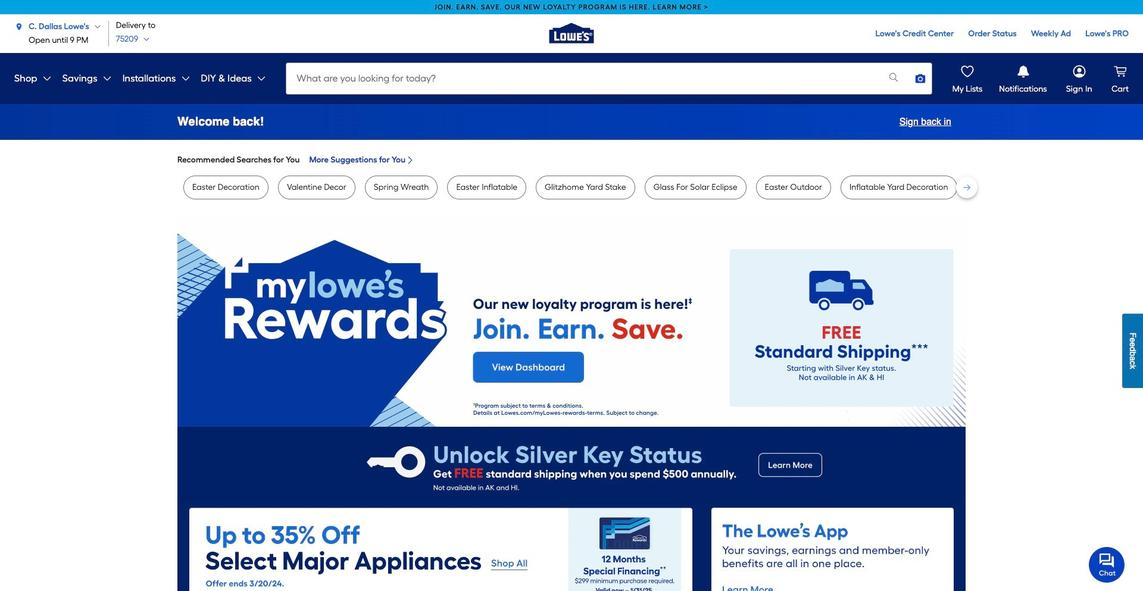Task type: vqa. For each thing, say whether or not it's contained in the screenshot.
the heart outline image
no



Task type: describe. For each thing, give the bounding box(es) containing it.
lowe's home improvement account image
[[1071, 63, 1088, 80]]

the lowe's app. your savings, earnings and member-only benefits are all in one place. image
[[712, 508, 954, 592]]

lowe's home improvement cart image
[[1112, 63, 1129, 80]]

search image
[[888, 71, 900, 83]]

unlock silver key status. free standard shipping when you spend $500 annually. restrictions apply. image
[[178, 427, 966, 503]]

camera image
[[915, 73, 927, 85]]

chevron right image
[[406, 155, 415, 165]]



Task type: locate. For each thing, give the bounding box(es) containing it.
location filled image
[[14, 22, 24, 31]]

chevron down image
[[138, 35, 150, 43], [37, 74, 52, 83], [252, 74, 266, 83]]

chevron down image
[[89, 23, 101, 30], [97, 74, 112, 83], [176, 74, 190, 83]]

0 horizontal spatial chevron down image
[[37, 74, 52, 83]]

lowe's home improvement lists image
[[960, 63, 976, 80]]

up to 35 percent off select major appliances. offer ends 3/20/24. image
[[189, 508, 693, 592]]

chat invite button image
[[1089, 547, 1126, 583]]

earn and save every day with our new loyalty program. view dashboard. image
[[178, 219, 966, 427]]

Search Query text field
[[287, 63, 879, 94]]

lowe's home improvement notification center image
[[1015, 63, 1032, 80]]

lowe's home improvement logo image
[[542, 3, 602, 62]]

None search field
[[286, 63, 933, 106]]

2 horizontal spatial chevron down image
[[252, 74, 266, 83]]

1 horizontal spatial chevron down image
[[138, 35, 150, 43]]



